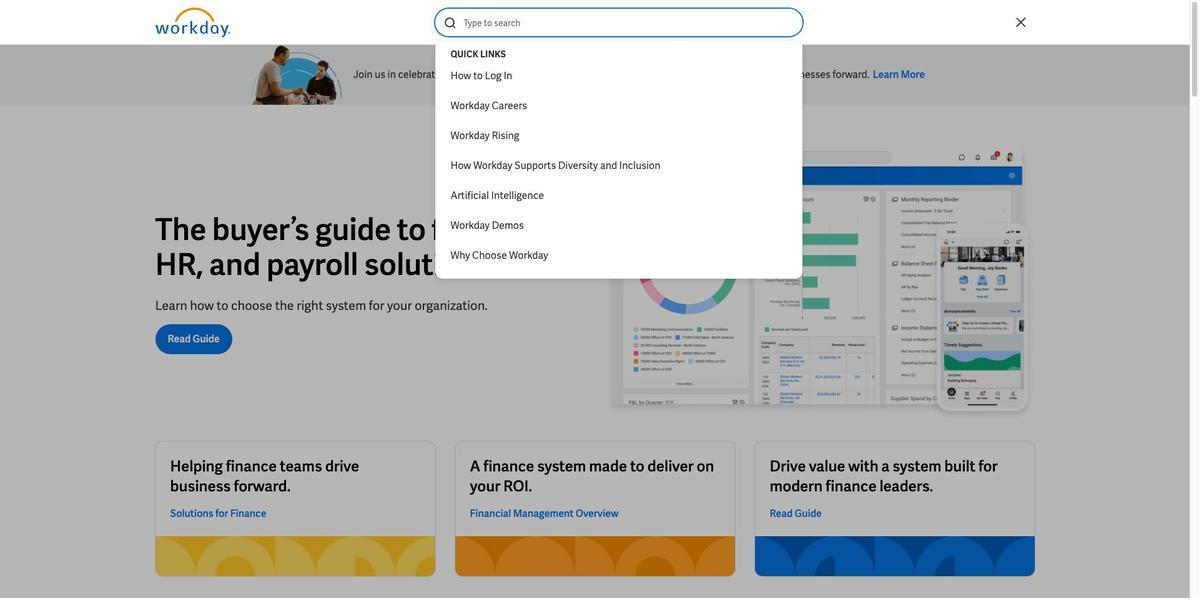 Task type: describe. For each thing, give the bounding box(es) containing it.
go to the homepage image
[[155, 7, 230, 37]]

desktop view of financial management operational analysis dashboard showing operating expenses by cost center and mobile view of human capital management home screen showing suggested tasks and announcements. image
[[605, 145, 1035, 422]]

close image
[[1013, 15, 1028, 30]]



Task type: vqa. For each thing, say whether or not it's contained in the screenshot.
Improved
no



Task type: locate. For each thing, give the bounding box(es) containing it.
'' image
[[250, 45, 344, 105]]



